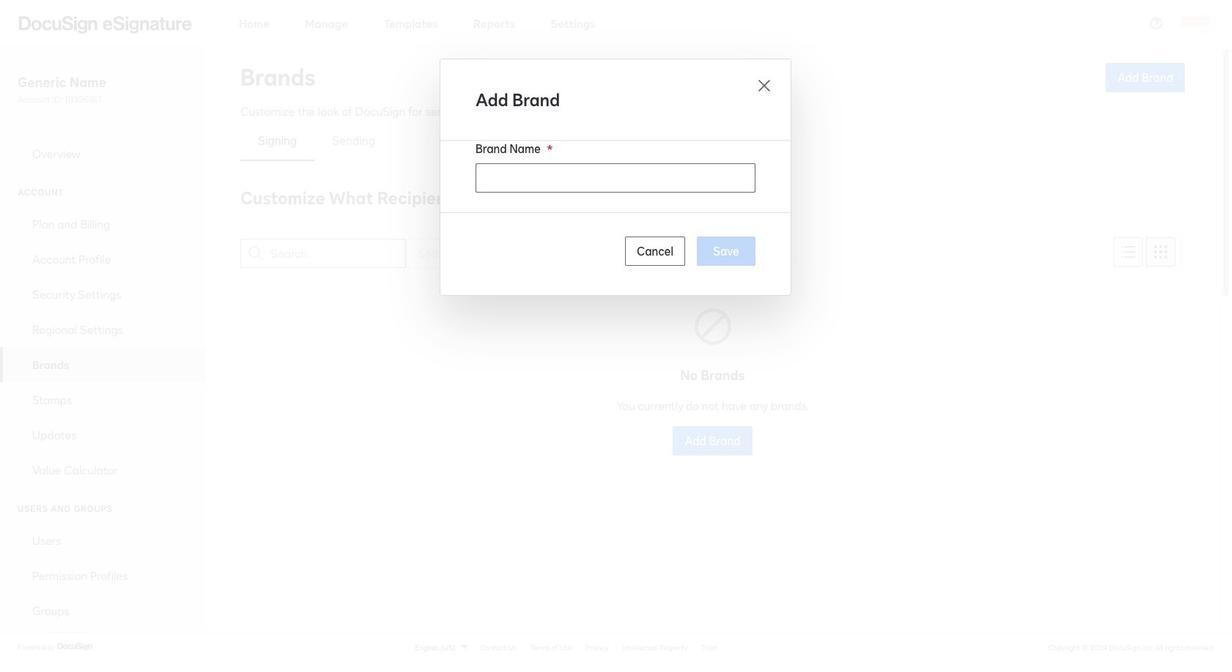 Task type: describe. For each thing, give the bounding box(es) containing it.
Search text field
[[270, 240, 405, 268]]



Task type: locate. For each thing, give the bounding box(es) containing it.
tab panel
[[240, 185, 1185, 619]]

docusign admin image
[[19, 16, 192, 33]]

docusign image
[[57, 641, 94, 653]]

users and groups element
[[0, 523, 205, 629]]

None text field
[[476, 164, 755, 192]]

tab list
[[240, 120, 1185, 161]]

account element
[[0, 207, 205, 488]]

your uploaded profile image image
[[1181, 8, 1211, 38]]



